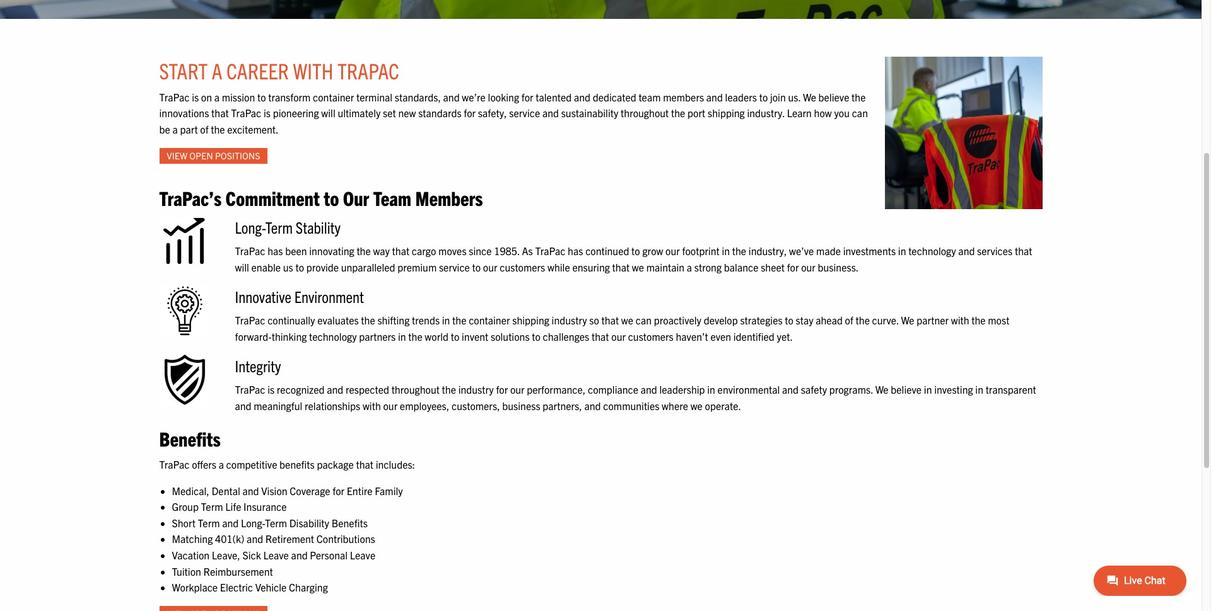 Task type: describe. For each thing, give the bounding box(es) containing it.
sheet
[[761, 261, 785, 274]]

medical,
[[172, 485, 209, 497]]

in down shifting
[[398, 330, 406, 343]]

includes:
[[376, 459, 415, 471]]

offers
[[192, 459, 216, 471]]

a right on at the top left of the page
[[214, 91, 220, 103]]

our inside trapac continually evaluates the shifting trends in the container shipping industry so that we can proactively develop strategies to stay ahead of the curve. we partner with the most forward-thinking technology partners in the world to invent solutions to challenges that our customers haven't even identified yet.
[[611, 330, 626, 343]]

meaningful
[[254, 400, 302, 413]]

is for recognized
[[268, 384, 275, 396]]

in right investing
[[976, 384, 984, 396]]

safety
[[801, 384, 827, 396]]

strategies
[[740, 314, 783, 327]]

leaders
[[725, 91, 757, 103]]

of inside trapac is on a mission to transform container terminal standards, and we're looking for talented and dedicated team members and leaders to join us. we believe the innovations that trapac is pioneering will ultimately set new standards for safety, service and sustainability throughout the port shipping industry. learn how you can be a part of the excitement.
[[200, 123, 209, 136]]

will inside trapac has been innovating the way that cargo moves since 1985. as trapac has continued to grow our footprint in the industry, we've made investments in technology and services that will enable us to provide unparalleled premium service to our customers while ensuring that we maintain a strong balance sheet for our business.
[[235, 261, 249, 274]]

to left join
[[759, 91, 768, 103]]

and left meaningful
[[235, 400, 251, 413]]

business.
[[818, 261, 859, 274]]

that down so on the left of the page
[[592, 330, 609, 343]]

to left our
[[324, 185, 339, 210]]

term down insurance
[[265, 517, 287, 530]]

transform
[[268, 91, 311, 103]]

0 vertical spatial long-
[[235, 217, 265, 237]]

trapac is recognized and respected throughout the industry for our performance, compliance and leadership in environmental and safety programs. we believe in investing in transparent and meaningful relationships with our employees, customers, business partners, and communities where we operate.
[[235, 384, 1036, 413]]

family
[[375, 485, 403, 497]]

for inside medical, dental and vision coverage for entire family group term life insurance short term and long-term disability benefits matching 401(k) and retirement contributions vacation leave, sick leave and personal leave tuition reimbursement workplace electric vehicle charging
[[333, 485, 345, 497]]

sustainability
[[561, 107, 619, 119]]

that right so on the left of the page
[[602, 314, 619, 327]]

investments
[[843, 245, 896, 257]]

ensuring
[[572, 261, 610, 274]]

trapac's commitment to our team members
[[159, 185, 483, 210]]

environment
[[294, 287, 364, 307]]

in up world
[[442, 314, 450, 327]]

in up operate.
[[707, 384, 715, 396]]

view open positions link
[[159, 148, 268, 164]]

business
[[502, 400, 540, 413]]

we inside trapac has been innovating the way that cargo moves since 1985. as trapac has continued to grow our footprint in the industry, we've made investments in technology and services that will enable us to provide unparalleled premium service to our customers while ensuring that we maintain a strong balance sheet for our business.
[[632, 261, 644, 274]]

dedicated
[[593, 91, 636, 103]]

provide
[[306, 261, 339, 274]]

in right investments
[[898, 245, 906, 257]]

trapac is on a mission to transform container terminal standards, and we're looking for talented and dedicated team members and leaders to join us. we believe the innovations that trapac is pioneering will ultimately set new standards for safety, service and sustainability throughout the port shipping industry. learn how you can be a part of the excitement.
[[159, 91, 868, 136]]

view
[[167, 150, 187, 161]]

as
[[522, 245, 533, 257]]

a right "be"
[[173, 123, 178, 136]]

members
[[415, 185, 483, 210]]

and up sick
[[247, 533, 263, 546]]

we inside trapac continually evaluates the shifting trends in the container shipping industry so that we can proactively develop strategies to stay ahead of the curve. we partner with the most forward-thinking technology partners in the world to invent solutions to challenges that our customers haven't even identified yet.
[[621, 314, 633, 327]]

innovating
[[309, 245, 354, 257]]

group
[[172, 501, 199, 514]]

will inside trapac is on a mission to transform container terminal standards, and we're looking for talented and dedicated team members and leaders to join us. we believe the innovations that trapac is pioneering will ultimately set new standards for safety, service and sustainability throughout the port shipping industry. learn how you can be a part of the excitement.
[[321, 107, 335, 119]]

positions
[[215, 150, 260, 161]]

insurance
[[244, 501, 287, 514]]

term up 'matching' at bottom
[[198, 517, 220, 530]]

that up entire at the left bottom of the page
[[356, 459, 374, 471]]

trends
[[412, 314, 440, 327]]

throughout inside trapac is recognized and respected throughout the industry for our performance, compliance and leadership in environmental and safety programs. we believe in investing in transparent and meaningful relationships with our employees, customers, business partners, and communities where we operate.
[[392, 384, 440, 396]]

partners
[[359, 330, 396, 343]]

terminal
[[356, 91, 393, 103]]

the inside trapac is recognized and respected throughout the industry for our performance, compliance and leadership in environmental and safety programs. we believe in investing in transparent and meaningful relationships with our employees, customers, business partners, and communities where we operate.
[[442, 384, 456, 396]]

ultimately
[[338, 107, 381, 119]]

dental
[[212, 485, 240, 497]]

our down we've
[[801, 261, 816, 274]]

shipping inside trapac is on a mission to transform container terminal standards, and we're looking for talented and dedicated team members and leaders to join us. we believe the innovations that trapac is pioneering will ultimately set new standards for safety, service and sustainability throughout the port shipping industry. learn how you can be a part of the excitement.
[[708, 107, 745, 119]]

our up business
[[510, 384, 525, 396]]

integrity
[[235, 356, 281, 376]]

vision
[[261, 485, 287, 497]]

ahead
[[816, 314, 843, 327]]

so
[[589, 314, 599, 327]]

for inside trapac is recognized and respected throughout the industry for our performance, compliance and leadership in environmental and safety programs. we believe in investing in transparent and meaningful relationships with our employees, customers, business partners, and communities where we operate.
[[496, 384, 508, 396]]

continually
[[268, 314, 315, 327]]

that down the continued
[[612, 261, 630, 274]]

leadership
[[660, 384, 705, 396]]

moves
[[439, 245, 467, 257]]

trapac left offers
[[159, 459, 190, 471]]

new
[[398, 107, 416, 119]]

container inside trapac is on a mission to transform container terminal standards, and we're looking for talented and dedicated team members and leaders to join us. we believe the innovations that trapac is pioneering will ultimately set new standards for safety, service and sustainability throughout the port shipping industry. learn how you can be a part of the excitement.
[[313, 91, 354, 103]]

us
[[283, 261, 293, 274]]

we're
[[462, 91, 486, 103]]

and up the standards
[[443, 91, 460, 103]]

team
[[639, 91, 661, 103]]

innovations
[[159, 107, 209, 119]]

standards
[[418, 107, 462, 119]]

relationships
[[305, 400, 360, 413]]

industry inside trapac is recognized and respected throughout the industry for our performance, compliance and leadership in environmental and safety programs. we believe in investing in transparent and meaningful relationships with our employees, customers, business partners, and communities where we operate.
[[458, 384, 494, 396]]

balance
[[724, 261, 759, 274]]

partner
[[917, 314, 949, 327]]

trapac has been innovating the way that cargo moves since 1985. as trapac has continued to grow our footprint in the industry, we've made investments in technology and services that will enable us to provide unparalleled premium service to our customers while ensuring that we maintain a strong balance sheet for our business.
[[235, 245, 1032, 274]]

and down "talented"
[[542, 107, 559, 119]]

footprint
[[682, 245, 720, 257]]

port
[[688, 107, 706, 119]]

join
[[770, 91, 786, 103]]

technology inside trapac continually evaluates the shifting trends in the container shipping industry so that we can proactively develop strategies to stay ahead of the curve. we partner with the most forward-thinking technology partners in the world to invent solutions to challenges that our customers haven't even identified yet.
[[309, 330, 357, 343]]

team
[[373, 185, 411, 210]]

leave,
[[212, 549, 240, 562]]

and down 'compliance'
[[585, 400, 601, 413]]

to right solutions
[[532, 330, 541, 343]]

to left grow
[[632, 245, 640, 257]]

customers,
[[452, 400, 500, 413]]

even
[[711, 330, 731, 343]]

our up maintain
[[666, 245, 680, 257]]

believe inside trapac is recognized and respected throughout the industry for our performance, compliance and leadership in environmental and safety programs. we believe in investing in transparent and meaningful relationships with our employees, customers, business partners, and communities where we operate.
[[891, 384, 922, 396]]

forward-
[[235, 330, 272, 343]]

matching
[[172, 533, 213, 546]]

of inside trapac continually evaluates the shifting trends in the container shipping industry so that we can proactively develop strategies to stay ahead of the curve. we partner with the most forward-thinking technology partners in the world to invent solutions to challenges that our customers haven't even identified yet.
[[845, 314, 854, 327]]

our
[[343, 185, 369, 210]]

1 leave from the left
[[263, 549, 289, 562]]

standards,
[[395, 91, 441, 103]]

to right us
[[296, 261, 304, 274]]

1985.
[[494, 245, 520, 257]]

we inside trapac is recognized and respected throughout the industry for our performance, compliance and leadership in environmental and safety programs. we believe in investing in transparent and meaningful relationships with our employees, customers, business partners, and communities where we operate.
[[691, 400, 703, 413]]

yet.
[[777, 330, 793, 343]]

can inside trapac is on a mission to transform container terminal standards, and we're looking for talented and dedicated team members and leaders to join us. we believe the innovations that trapac is pioneering will ultimately set new standards for safety, service and sustainability throughout the port shipping industry. learn how you can be a part of the excitement.
[[852, 107, 868, 119]]

with inside trapac is recognized and respected throughout the industry for our performance, compliance and leadership in environmental and safety programs. we believe in investing in transparent and meaningful relationships with our employees, customers, business partners, and communities where we operate.
[[363, 400, 381, 413]]

trapac continually evaluates the shifting trends in the container shipping industry so that we can proactively develop strategies to stay ahead of the curve. we partner with the most forward-thinking technology partners in the world to invent solutions to challenges that our customers haven't even identified yet.
[[235, 314, 1010, 343]]

to right mission
[[257, 91, 266, 103]]

industry inside trapac continually evaluates the shifting trends in the container shipping industry so that we can proactively develop strategies to stay ahead of the curve. we partner with the most forward-thinking technology partners in the world to invent solutions to challenges that our customers haven't even identified yet.
[[552, 314, 587, 327]]

contributions
[[317, 533, 375, 546]]

1 has from the left
[[268, 245, 283, 257]]

stability
[[296, 217, 341, 237]]

trapac's
[[159, 185, 222, 210]]

set
[[383, 107, 396, 119]]

service inside trapac is on a mission to transform container terminal standards, and we're looking for talented and dedicated team members and leaders to join us. we believe the innovations that trapac is pioneering will ultimately set new standards for safety, service and sustainability throughout the port shipping industry. learn how you can be a part of the excitement.
[[509, 107, 540, 119]]

transparent
[[986, 384, 1036, 396]]

most
[[988, 314, 1010, 327]]

and up the relationships
[[327, 384, 343, 396]]

since
[[469, 245, 492, 257]]

a up on at the top left of the page
[[212, 57, 223, 84]]

start
[[159, 57, 208, 84]]

and up 401(k)
[[222, 517, 239, 530]]

0 horizontal spatial with
[[293, 57, 333, 84]]

in left investing
[[924, 384, 932, 396]]

and left safety
[[782, 384, 799, 396]]

a inside trapac has been innovating the way that cargo moves since 1985. as trapac has continued to grow our footprint in the industry, we've made investments in technology and services that will enable us to provide unparalleled premium service to our customers while ensuring that we maintain a strong balance sheet for our business.
[[687, 261, 692, 274]]

shifting
[[378, 314, 410, 327]]

to left the stay
[[785, 314, 794, 327]]

stay
[[796, 314, 814, 327]]

short
[[172, 517, 195, 530]]

and inside trapac has been innovating the way that cargo moves since 1985. as trapac has continued to grow our footprint in the industry, we've made investments in technology and services that will enable us to provide unparalleled premium service to our customers while ensuring that we maintain a strong balance sheet for our business.
[[959, 245, 975, 257]]

respected
[[346, 384, 389, 396]]



Task type: vqa. For each thing, say whether or not it's contained in the screenshot.
the "service" to the left
yes



Task type: locate. For each thing, give the bounding box(es) containing it.
that right way on the top left of page
[[392, 245, 410, 257]]

2 has from the left
[[568, 245, 583, 257]]

1 vertical spatial can
[[636, 314, 652, 327]]

for down we're
[[464, 107, 476, 119]]

believe left investing
[[891, 384, 922, 396]]

0 horizontal spatial we
[[803, 91, 816, 103]]

will left enable
[[235, 261, 249, 274]]

2 horizontal spatial with
[[951, 314, 969, 327]]

start a career with trapac main content
[[147, 57, 1055, 612]]

0 vertical spatial service
[[509, 107, 540, 119]]

0 horizontal spatial has
[[268, 245, 283, 257]]

container inside trapac continually evaluates the shifting trends in the container shipping industry so that we can proactively develop strategies to stay ahead of the curve. we partner with the most forward-thinking technology partners in the world to invent solutions to challenges that our customers haven't even identified yet.
[[469, 314, 510, 327]]

we inside trapac is on a mission to transform container terminal standards, and we're looking for talented and dedicated team members and leaders to join us. we believe the innovations that trapac is pioneering will ultimately set new standards for safety, service and sustainability throughout the port shipping industry. learn how you can be a part of the excitement.
[[803, 91, 816, 103]]

trapac up forward-
[[235, 314, 265, 327]]

long- inside medical, dental and vision coverage for entire family group term life insurance short term and long-term disability benefits matching 401(k) and retirement contributions vacation leave, sick leave and personal leave tuition reimbursement workplace electric vehicle charging
[[241, 517, 265, 530]]

trapac up innovations
[[159, 91, 190, 103]]

we've
[[789, 245, 814, 257]]

shipping down leaders
[[708, 107, 745, 119]]

1 vertical spatial of
[[845, 314, 854, 327]]

1 vertical spatial will
[[235, 261, 249, 274]]

innovative environment
[[235, 287, 364, 307]]

0 horizontal spatial can
[[636, 314, 652, 327]]

customers inside trapac has been innovating the way that cargo moves since 1985. as trapac has continued to grow our footprint in the industry, we've made investments in technology and services that will enable us to provide unparalleled premium service to our customers while ensuring that we maintain a strong balance sheet for our business.
[[500, 261, 545, 274]]

1 vertical spatial long-
[[241, 517, 265, 530]]

benefits
[[280, 459, 315, 471]]

0 vertical spatial is
[[192, 91, 199, 103]]

medical, dental and vision coverage for entire family group term life insurance short term and long-term disability benefits matching 401(k) and retirement contributions vacation leave, sick leave and personal leave tuition reimbursement workplace electric vehicle charging
[[172, 485, 403, 594]]

talented
[[536, 91, 572, 103]]

1 horizontal spatial technology
[[909, 245, 956, 257]]

1 horizontal spatial of
[[845, 314, 854, 327]]

in
[[722, 245, 730, 257], [898, 245, 906, 257], [442, 314, 450, 327], [398, 330, 406, 343], [707, 384, 715, 396], [924, 384, 932, 396], [976, 384, 984, 396]]

haven't
[[676, 330, 708, 343]]

service
[[509, 107, 540, 119], [439, 261, 470, 274]]

0 vertical spatial will
[[321, 107, 335, 119]]

trapac up "terminal"
[[337, 57, 399, 84]]

world
[[425, 330, 449, 343]]

service inside trapac has been innovating the way that cargo moves since 1985. as trapac has continued to grow our footprint in the industry, we've made investments in technology and services that will enable us to provide unparalleled premium service to our customers while ensuring that we maintain a strong balance sheet for our business.
[[439, 261, 470, 274]]

1 vertical spatial throughout
[[392, 384, 440, 396]]

1 horizontal spatial customers
[[628, 330, 674, 343]]

our down "respected"
[[383, 400, 398, 413]]

trapac up enable
[[235, 245, 265, 257]]

on
[[201, 91, 212, 103]]

0 vertical spatial benefits
[[159, 426, 221, 451]]

0 horizontal spatial customers
[[500, 261, 545, 274]]

we right "programs."
[[875, 384, 889, 396]]

container up "ultimately"
[[313, 91, 354, 103]]

1 horizontal spatial container
[[469, 314, 510, 327]]

0 horizontal spatial container
[[313, 91, 354, 103]]

can inside trapac continually evaluates the shifting trends in the container shipping industry so that we can proactively develop strategies to stay ahead of the curve. we partner with the most forward-thinking technology partners in the world to invent solutions to challenges that our customers haven't even identified yet.
[[636, 314, 652, 327]]

can
[[852, 107, 868, 119], [636, 314, 652, 327]]

throughout inside trapac is on a mission to transform container terminal standards, and we're looking for talented and dedicated team members and leaders to join us. we believe the innovations that trapac is pioneering will ultimately set new standards for safety, service and sustainability throughout the port shipping industry. learn how you can be a part of the excitement.
[[621, 107, 669, 119]]

long-
[[235, 217, 265, 237], [241, 517, 265, 530]]

1 vertical spatial technology
[[309, 330, 357, 343]]

0 horizontal spatial will
[[235, 261, 249, 274]]

the
[[852, 91, 866, 103], [671, 107, 685, 119], [211, 123, 225, 136], [357, 245, 371, 257], [732, 245, 746, 257], [361, 314, 375, 327], [452, 314, 467, 327], [856, 314, 870, 327], [972, 314, 986, 327], [408, 330, 423, 343], [442, 384, 456, 396]]

investing
[[934, 384, 973, 396]]

2 vertical spatial is
[[268, 384, 275, 396]]

1 horizontal spatial throughout
[[621, 107, 669, 119]]

that down on at the top left of the page
[[211, 107, 229, 119]]

1 vertical spatial believe
[[891, 384, 922, 396]]

1 vertical spatial with
[[951, 314, 969, 327]]

been
[[285, 245, 307, 257]]

recognized
[[277, 384, 325, 396]]

1 vertical spatial service
[[439, 261, 470, 274]]

we right so on the left of the page
[[621, 314, 633, 327]]

and left services
[[959, 245, 975, 257]]

be
[[159, 123, 170, 136]]

has up enable
[[268, 245, 283, 257]]

0 horizontal spatial throughout
[[392, 384, 440, 396]]

disability
[[289, 517, 329, 530]]

and up communities
[[641, 384, 657, 396]]

trapac up "while"
[[535, 245, 566, 257]]

industry up challenges
[[552, 314, 587, 327]]

industry
[[552, 314, 587, 327], [458, 384, 494, 396]]

benefits
[[159, 426, 221, 451], [332, 517, 368, 530]]

1 vertical spatial is
[[264, 107, 271, 119]]

and
[[443, 91, 460, 103], [574, 91, 591, 103], [706, 91, 723, 103], [542, 107, 559, 119], [959, 245, 975, 257], [327, 384, 343, 396], [641, 384, 657, 396], [782, 384, 799, 396], [235, 400, 251, 413], [585, 400, 601, 413], [243, 485, 259, 497], [222, 517, 239, 530], [247, 533, 263, 546], [291, 549, 308, 562]]

strong
[[694, 261, 722, 274]]

where
[[662, 400, 688, 413]]

can right you in the right top of the page
[[852, 107, 868, 119]]

0 vertical spatial of
[[200, 123, 209, 136]]

1 horizontal spatial believe
[[891, 384, 922, 396]]

2 vertical spatial we
[[691, 400, 703, 413]]

technology inside trapac has been innovating the way that cargo moves since 1985. as trapac has continued to grow our footprint in the industry, we've made investments in technology and services that will enable us to provide unparalleled premium service to our customers while ensuring that we maintain a strong balance sheet for our business.
[[909, 245, 956, 257]]

0 vertical spatial with
[[293, 57, 333, 84]]

0 vertical spatial believe
[[819, 91, 849, 103]]

technology left services
[[909, 245, 956, 257]]

benefits up offers
[[159, 426, 221, 451]]

customers inside trapac continually evaluates the shifting trends in the container shipping industry so that we can proactively develop strategies to stay ahead of the curve. we partner with the most forward-thinking technology partners in the world to invent solutions to challenges that our customers haven't even identified yet.
[[628, 330, 674, 343]]

with inside trapac continually evaluates the shifting trends in the container shipping industry so that we can proactively develop strategies to stay ahead of the curve. we partner with the most forward-thinking technology partners in the world to invent solutions to challenges that our customers haven't even identified yet.
[[951, 314, 969, 327]]

0 vertical spatial industry
[[552, 314, 587, 327]]

trapac inside trapac continually evaluates the shifting trends in the container shipping industry so that we can proactively develop strategies to stay ahead of the curve. we partner with the most forward-thinking technology partners in the world to invent solutions to challenges that our customers haven't even identified yet.
[[235, 314, 265, 327]]

0 vertical spatial customers
[[500, 261, 545, 274]]

shipping inside trapac continually evaluates the shifting trends in the container shipping industry so that we can proactively develop strategies to stay ahead of the curve. we partner with the most forward-thinking technology partners in the world to invent solutions to challenges that our customers haven't even identified yet.
[[512, 314, 549, 327]]

grow
[[642, 245, 663, 257]]

container up invent
[[469, 314, 510, 327]]

term up 'been'
[[265, 217, 293, 237]]

0 vertical spatial throughout
[[621, 107, 669, 119]]

we down leadership
[[691, 400, 703, 413]]

industry up customers,
[[458, 384, 494, 396]]

1 vertical spatial benefits
[[332, 517, 368, 530]]

service down moves
[[439, 261, 470, 274]]

term
[[265, 217, 293, 237], [201, 501, 223, 514], [198, 517, 220, 530], [265, 517, 287, 530]]

technology down evaluates
[[309, 330, 357, 343]]

1 horizontal spatial has
[[568, 245, 583, 257]]

customers down proactively
[[628, 330, 674, 343]]

we
[[803, 91, 816, 103], [875, 384, 889, 396]]

to right world
[[451, 330, 459, 343]]

1 vertical spatial we
[[875, 384, 889, 396]]

customers down as
[[500, 261, 545, 274]]

partners,
[[543, 400, 582, 413]]

can left proactively
[[636, 314, 652, 327]]

has up ensuring
[[568, 245, 583, 257]]

0 horizontal spatial benefits
[[159, 426, 221, 451]]

1 horizontal spatial benefits
[[332, 517, 368, 530]]

trapac inside trapac is recognized and respected throughout the industry for our performance, compliance and leadership in environmental and safety programs. we believe in investing in transparent and meaningful relationships with our employees, customers, business partners, and communities where we operate.
[[235, 384, 265, 396]]

vehicle
[[255, 582, 287, 594]]

throughout down team
[[621, 107, 669, 119]]

is up the excitement.
[[264, 107, 271, 119]]

for inside trapac has been innovating the way that cargo moves since 1985. as trapac has continued to grow our footprint in the industry, we've made investments in technology and services that will enable us to provide unparalleled premium service to our customers while ensuring that we maintain a strong balance sheet for our business.
[[787, 261, 799, 274]]

0 horizontal spatial shipping
[[512, 314, 549, 327]]

benefits inside medical, dental and vision coverage for entire family group term life insurance short term and long-term disability benefits matching 401(k) and retirement contributions vacation leave, sick leave and personal leave tuition reimbursement workplace electric vehicle charging
[[332, 517, 368, 530]]

for right looking
[[522, 91, 533, 103]]

and up insurance
[[243, 485, 259, 497]]

2 vertical spatial with
[[363, 400, 381, 413]]

1 vertical spatial we
[[621, 314, 633, 327]]

will left "ultimately"
[[321, 107, 335, 119]]

innovative
[[235, 287, 292, 307]]

1 horizontal spatial leave
[[350, 549, 376, 562]]

0 vertical spatial technology
[[909, 245, 956, 257]]

coverage
[[290, 485, 330, 497]]

is left on at the top left of the page
[[192, 91, 199, 103]]

long- down commitment
[[235, 217, 265, 237]]

1 horizontal spatial with
[[363, 400, 381, 413]]

is inside trapac is recognized and respected throughout the industry for our performance, compliance and leadership in environmental and safety programs. we believe in investing in transparent and meaningful relationships with our employees, customers, business partners, and communities where we operate.
[[268, 384, 275, 396]]

you
[[834, 107, 850, 119]]

operate.
[[705, 400, 741, 413]]

and down retirement
[[291, 549, 308, 562]]

for up business
[[496, 384, 508, 396]]

0 horizontal spatial technology
[[309, 330, 357, 343]]

with right partner
[[951, 314, 969, 327]]

0 vertical spatial shipping
[[708, 107, 745, 119]]

challenges
[[543, 330, 589, 343]]

2 leave from the left
[[350, 549, 376, 562]]

tuition
[[172, 566, 201, 578]]

pioneering
[[273, 107, 319, 119]]

1 vertical spatial customers
[[628, 330, 674, 343]]

1 horizontal spatial shipping
[[708, 107, 745, 119]]

is
[[192, 91, 199, 103], [264, 107, 271, 119], [268, 384, 275, 396]]

continued
[[586, 245, 629, 257]]

0 vertical spatial container
[[313, 91, 354, 103]]

long- down insurance
[[241, 517, 265, 530]]

environmental
[[718, 384, 780, 396]]

0 vertical spatial can
[[852, 107, 868, 119]]

1 vertical spatial shipping
[[512, 314, 549, 327]]

0 vertical spatial we
[[632, 261, 644, 274]]

compliance
[[588, 384, 638, 396]]

way
[[373, 245, 390, 257]]

communities
[[603, 400, 660, 413]]

shipping
[[708, 107, 745, 119], [512, 314, 549, 327]]

electric
[[220, 582, 253, 594]]

of right ahead
[[845, 314, 854, 327]]

a left 'strong'
[[687, 261, 692, 274]]

1 vertical spatial industry
[[458, 384, 494, 396]]

shipping up solutions
[[512, 314, 549, 327]]

charging
[[289, 582, 328, 594]]

life
[[225, 501, 241, 514]]

401(k)
[[215, 533, 244, 546]]

1 horizontal spatial service
[[509, 107, 540, 119]]

is up meaningful
[[268, 384, 275, 396]]

in up balance
[[722, 245, 730, 257]]

vacation
[[172, 549, 210, 562]]

trapac up the excitement.
[[231, 107, 261, 119]]

with down "respected"
[[363, 400, 381, 413]]

personal
[[310, 549, 348, 562]]

will
[[321, 107, 335, 119], [235, 261, 249, 274]]

0 vertical spatial we
[[803, 91, 816, 103]]

believe
[[819, 91, 849, 103], [891, 384, 922, 396]]

safety,
[[478, 107, 507, 119]]

0 horizontal spatial leave
[[263, 549, 289, 562]]

mission
[[222, 91, 255, 103]]

of
[[200, 123, 209, 136], [845, 314, 854, 327]]

to down the since
[[472, 261, 481, 274]]

looking
[[488, 91, 519, 103]]

0 horizontal spatial industry
[[458, 384, 494, 396]]

1 horizontal spatial industry
[[552, 314, 587, 327]]

with up transform at top
[[293, 57, 333, 84]]

we down grow
[[632, 261, 644, 274]]

that right services
[[1015, 245, 1032, 257]]

cargo
[[412, 245, 436, 257]]

curve. we
[[872, 314, 915, 327]]

is for on
[[192, 91, 199, 103]]

1 horizontal spatial we
[[875, 384, 889, 396]]

our
[[666, 245, 680, 257], [483, 261, 497, 274], [801, 261, 816, 274], [611, 330, 626, 343], [510, 384, 525, 396], [383, 400, 398, 413]]

retirement
[[266, 533, 314, 546]]

1 horizontal spatial can
[[852, 107, 868, 119]]

technology
[[909, 245, 956, 257], [309, 330, 357, 343]]

1 horizontal spatial will
[[321, 107, 335, 119]]

0 horizontal spatial of
[[200, 123, 209, 136]]

members
[[663, 91, 704, 103]]

industry.
[[747, 107, 785, 119]]

trapac
[[337, 57, 399, 84], [159, 91, 190, 103], [231, 107, 261, 119], [235, 245, 265, 257], [535, 245, 566, 257], [235, 314, 265, 327], [235, 384, 265, 396], [159, 459, 190, 471]]

for left entire at the left bottom of the page
[[333, 485, 345, 497]]

1 vertical spatial container
[[469, 314, 510, 327]]

and up sustainability
[[574, 91, 591, 103]]

performance,
[[527, 384, 586, 396]]

0 horizontal spatial service
[[439, 261, 470, 274]]

believe inside trapac is on a mission to transform container terminal standards, and we're looking for talented and dedicated team members and leaders to join us. we believe the innovations that trapac is pioneering will ultimately set new standards for safety, service and sustainability throughout the port shipping industry. learn how you can be a part of the excitement.
[[819, 91, 849, 103]]

trapac down integrity
[[235, 384, 265, 396]]

industry,
[[749, 245, 787, 257]]

a right offers
[[219, 459, 224, 471]]

for down we've
[[787, 261, 799, 274]]

while
[[548, 261, 570, 274]]

service down looking
[[509, 107, 540, 119]]

throughout up employees,
[[392, 384, 440, 396]]

us.
[[788, 91, 801, 103]]

of right part
[[200, 123, 209, 136]]

commitment
[[226, 185, 320, 210]]

throughout
[[621, 107, 669, 119], [392, 384, 440, 396]]

leave down contributions
[[350, 549, 376, 562]]

container
[[313, 91, 354, 103], [469, 314, 510, 327]]

our down the since
[[483, 261, 497, 274]]

we inside trapac is recognized and respected throughout the industry for our performance, compliance and leadership in environmental and safety programs. we believe in investing in transparent and meaningful relationships with our employees, customers, business partners, and communities where we operate.
[[875, 384, 889, 396]]

and left leaders
[[706, 91, 723, 103]]

leave down retirement
[[263, 549, 289, 562]]

term left "life"
[[201, 501, 223, 514]]

0 horizontal spatial believe
[[819, 91, 849, 103]]

our right challenges
[[611, 330, 626, 343]]

we right us.
[[803, 91, 816, 103]]

that inside trapac is on a mission to transform container terminal standards, and we're looking for talented and dedicated team members and leaders to join us. we believe the innovations that trapac is pioneering will ultimately set new standards for safety, service and sustainability throughout the port shipping industry. learn how you can be a part of the excitement.
[[211, 107, 229, 119]]



